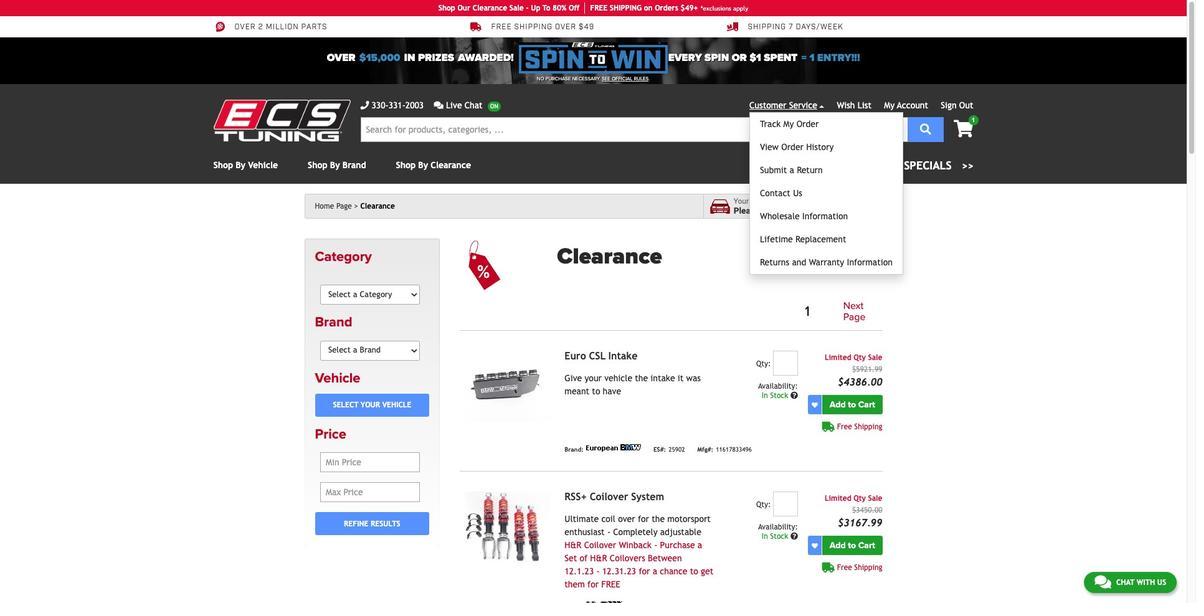 Task type: describe. For each thing, give the bounding box(es) containing it.
1 vertical spatial chat
[[1116, 578, 1135, 587]]

stock for $3167.99
[[770, 532, 788, 541]]

$1
[[749, 51, 761, 64]]

your vehicle please tap 'select' to pick a vehicle
[[734, 197, 866, 216]]

&
[[893, 159, 901, 172]]

2 vertical spatial for
[[587, 579, 599, 589]]

h&r - corporate logo image
[[586, 601, 622, 603]]

*exclusions
[[701, 5, 731, 12]]

track my order link
[[750, 113, 903, 136]]

question circle image
[[791, 533, 798, 540]]

get
[[701, 566, 713, 576]]

free ship ping on orders $49+ *exclusions apply
[[590, 4, 748, 12]]

track
[[760, 119, 781, 129]]

euro csl intake
[[565, 350, 638, 362]]

cart for $3167.99
[[858, 540, 875, 551]]

es#:
[[653, 446, 666, 453]]

list
[[858, 100, 872, 110]]

over for over 2 million parts
[[235, 23, 256, 32]]

your for select
[[361, 401, 380, 410]]

wish list link
[[837, 100, 872, 110]]

shop for shop by clearance
[[396, 160, 416, 170]]

of
[[580, 553, 588, 563]]

us inside 'element'
[[793, 188, 802, 198]]

sign out
[[941, 100, 973, 110]]

view
[[760, 142, 779, 152]]

results
[[371, 519, 400, 528]]

rss+ coilover system link
[[565, 491, 664, 503]]

over $15,000 in prizes
[[327, 51, 454, 64]]

order inside 'link'
[[797, 119, 819, 129]]

to inside ultimate coil over for the motorsport enthusiast - completely adjustable h&r coilover winback - purchase a set of h&r coilovers between 12.1.23 - 12.31.23 for a chance to get them for free
[[690, 566, 698, 576]]

wholesale information link
[[750, 205, 903, 228]]

refine
[[344, 519, 368, 528]]

add for $4386.00
[[830, 399, 846, 410]]

track my order
[[760, 119, 819, 129]]

qty: for $3167.99
[[756, 500, 771, 509]]

search image
[[920, 123, 931, 134]]

our
[[458, 4, 470, 12]]

orders
[[655, 4, 678, 12]]

customer service element
[[749, 112, 903, 275]]

ping
[[625, 4, 642, 12]]

330-331-2003 link
[[360, 99, 424, 112]]

on
[[644, 4, 653, 12]]

to down $4386.00
[[848, 399, 856, 410]]

with
[[1137, 578, 1155, 587]]

enthusiast
[[565, 527, 605, 537]]

chat with us link
[[1084, 572, 1177, 593]]

0 vertical spatial coilover
[[590, 491, 628, 503]]

paginated product list navigation navigation
[[557, 298, 882, 325]]

availability: for $4386.00
[[758, 382, 798, 391]]

sales & specials
[[858, 159, 952, 172]]

1 vertical spatial for
[[639, 566, 650, 576]]

$49
[[579, 23, 594, 32]]

limited for $4386.00
[[825, 353, 851, 362]]

see
[[602, 76, 610, 82]]

adjustable
[[660, 527, 701, 537]]

by for clearance
[[418, 160, 428, 170]]

qty for $3167.99
[[854, 494, 866, 503]]

1 horizontal spatial my
[[884, 100, 895, 110]]

2
[[258, 23, 263, 32]]

every
[[668, 51, 702, 64]]

shipping 7 days/week
[[748, 23, 843, 32]]

submit a return
[[760, 165, 823, 175]]

a inside your vehicle please tap 'select' to pick a vehicle
[[832, 206, 837, 216]]

add to cart button for $3167.99
[[822, 536, 882, 555]]

stock for $4386.00
[[770, 391, 788, 400]]

million
[[266, 23, 299, 32]]

off
[[569, 4, 580, 12]]

winback
[[619, 540, 652, 550]]

history
[[806, 142, 834, 152]]

0 vertical spatial h&r
[[565, 540, 582, 550]]

shop our clearance sale - up to 80% off link
[[438, 2, 585, 14]]

shipping for $3167.99
[[854, 563, 882, 572]]

refine results link
[[315, 512, 429, 535]]

vehicle up select
[[315, 370, 360, 386]]

shipping for $4386.00
[[854, 422, 882, 431]]

chance
[[660, 566, 687, 576]]

by for vehicle
[[236, 160, 245, 170]]

csl
[[589, 350, 606, 362]]

wholesale
[[760, 211, 800, 221]]

shop for shop by vehicle
[[213, 160, 233, 170]]

specials
[[904, 159, 952, 172]]

euro csl intake link
[[565, 350, 638, 362]]

over for $49
[[555, 23, 576, 32]]

have
[[603, 386, 621, 396]]

give your vehicle the intake it was meant to have
[[565, 373, 701, 396]]

customer service
[[749, 100, 817, 110]]

0 vertical spatial 1
[[809, 51, 814, 64]]

availability: for $3167.99
[[758, 523, 798, 532]]

information inside "wholesale information" link
[[802, 211, 848, 221]]

$4386.00
[[838, 376, 882, 388]]

330-331-2003
[[372, 100, 424, 110]]

spent
[[764, 51, 797, 64]]

sale for euro csl intake
[[868, 353, 882, 362]]

prizes
[[418, 51, 454, 64]]

add to wish list image for $3167.99
[[812, 542, 818, 549]]

ship
[[610, 4, 625, 12]]

brand:
[[565, 446, 584, 453]]

vehicle inside your vehicle please tap 'select' to pick a vehicle
[[839, 206, 866, 216]]

to inside your vehicle please tap 'select' to pick a vehicle
[[805, 206, 812, 216]]

question circle image
[[791, 392, 798, 399]]

shop by vehicle
[[213, 160, 278, 170]]

Min Price number field
[[320, 452, 420, 472]]

my inside 'link'
[[783, 119, 794, 129]]

$49+
[[681, 4, 698, 12]]

chat with us
[[1116, 578, 1166, 587]]

to inside the give your vehicle the intake it was meant to have
[[592, 386, 600, 396]]

free for rss+ coilover system
[[837, 563, 852, 572]]

or
[[732, 51, 747, 64]]

limited for $3167.99
[[825, 494, 851, 503]]

qty: for $4386.00
[[756, 360, 771, 368]]

the inside ultimate coil over for the motorsport enthusiast - completely adjustable h&r coilover winback - purchase a set of h&r coilovers between 12.1.23 - 12.31.23 for a chance to get them for free
[[652, 514, 665, 524]]

select your vehicle
[[333, 401, 411, 410]]

no purchase necessary. see official rules .
[[537, 76, 650, 82]]

home
[[315, 202, 334, 211]]

sign
[[941, 100, 957, 110]]

page for home
[[336, 202, 352, 211]]

*exclusions apply link
[[701, 3, 748, 13]]

it
[[678, 373, 684, 383]]

select your vehicle link
[[315, 394, 429, 417]]

over for over $15,000 in prizes
[[327, 51, 355, 64]]

apply
[[733, 5, 748, 12]]

1 vertical spatial order
[[781, 142, 804, 152]]

=
[[801, 51, 807, 64]]

and
[[792, 257, 806, 267]]

shopping cart image
[[954, 120, 973, 138]]

customer
[[749, 100, 786, 110]]

your
[[734, 197, 749, 205]]

service
[[789, 100, 817, 110]]

80%
[[553, 4, 567, 12]]

in for $4386.00
[[762, 391, 768, 400]]

coilover inside ultimate coil over for the motorsport enthusiast - completely adjustable h&r coilover winback - purchase a set of h&r coilovers between 12.1.23 - 12.31.23 for a chance to get them for free
[[584, 540, 616, 550]]

live chat
[[446, 100, 483, 110]]

shop by brand link
[[308, 160, 366, 170]]

next
[[843, 300, 864, 312]]

sales
[[858, 159, 889, 172]]

free shipping for $3167.99
[[837, 563, 882, 572]]

vehicle inside your vehicle please tap 'select' to pick a vehicle
[[751, 197, 775, 205]]



Task type: locate. For each thing, give the bounding box(es) containing it.
0 horizontal spatial by
[[236, 160, 245, 170]]

rss+
[[565, 491, 587, 503]]

0 horizontal spatial vehicle
[[604, 373, 632, 383]]

price
[[315, 426, 346, 442]]

sale for rss+ coilover system
[[868, 494, 882, 503]]

to left get
[[690, 566, 698, 576]]

parts
[[301, 23, 327, 32]]

2 horizontal spatial by
[[418, 160, 428, 170]]

tap
[[762, 206, 774, 216]]

1 qty: from the top
[[756, 360, 771, 368]]

1 horizontal spatial vehicle
[[839, 206, 866, 216]]

1 limited from the top
[[825, 353, 851, 362]]

free shipping down $4386.00
[[837, 422, 882, 431]]

1 vertical spatial over
[[618, 514, 635, 524]]

1 vertical spatial qty:
[[756, 500, 771, 509]]

clearance
[[473, 4, 507, 12], [431, 160, 471, 170], [360, 202, 395, 211], [557, 243, 662, 270]]

for up the completely
[[638, 514, 649, 524]]

add to cart button
[[822, 395, 882, 414], [822, 536, 882, 555]]

0 vertical spatial sale
[[509, 4, 524, 12]]

contact us link
[[750, 182, 903, 205]]

add
[[830, 399, 846, 410], [830, 540, 846, 551]]

1 vertical spatial my
[[783, 119, 794, 129]]

contact us
[[760, 188, 802, 198]]

1 horizontal spatial the
[[652, 514, 665, 524]]

add to cart down $3167.99
[[830, 540, 875, 551]]

1 vertical spatial add to wish list image
[[812, 542, 818, 549]]

qty
[[854, 353, 866, 362], [854, 494, 866, 503]]

over inside over 2 million parts link
[[235, 23, 256, 32]]

us
[[793, 188, 802, 198], [1157, 578, 1166, 587]]

add to cart button down $4386.00
[[822, 395, 882, 414]]

a
[[790, 165, 794, 175], [832, 206, 837, 216], [698, 540, 702, 550], [653, 566, 657, 576]]

1 link
[[944, 115, 978, 139], [798, 302, 817, 322]]

rss+ coilover system
[[565, 491, 664, 503]]

1 horizontal spatial us
[[1157, 578, 1166, 587]]

$5921.99
[[852, 365, 882, 374]]

qty up $5921.99 at the bottom of page
[[854, 353, 866, 362]]

page right "home"
[[336, 202, 352, 211]]

coilover down enthusiast
[[584, 540, 616, 550]]

1 vertical spatial free
[[837, 422, 852, 431]]

a right purchase
[[698, 540, 702, 550]]

vehicle up tap on the right of the page
[[751, 197, 775, 205]]

- up between
[[654, 540, 657, 550]]

to down $3167.99
[[848, 540, 856, 551]]

a left return
[[790, 165, 794, 175]]

shop for shop by brand
[[308, 160, 327, 170]]

in left question circle image
[[762, 391, 768, 400]]

free down $3167.99
[[837, 563, 852, 572]]

free shipping over $49
[[491, 23, 594, 32]]

0 horizontal spatial over
[[555, 23, 576, 32]]

1 horizontal spatial h&r
[[590, 553, 607, 563]]

1 vertical spatial h&r
[[590, 553, 607, 563]]

limited up $3167.99
[[825, 494, 851, 503]]

0 vertical spatial in stock
[[762, 391, 791, 400]]

2 free shipping from the top
[[837, 563, 882, 572]]

shipping left 7
[[748, 23, 786, 32]]

shop by brand
[[308, 160, 366, 170]]

0 horizontal spatial the
[[635, 373, 648, 383]]

vehicle
[[839, 206, 866, 216], [604, 373, 632, 383]]

availability: up question circle image
[[758, 382, 798, 391]]

1 availability: from the top
[[758, 382, 798, 391]]

free left ship
[[590, 4, 608, 12]]

shipping down $4386.00
[[854, 422, 882, 431]]

by down 2003
[[418, 160, 428, 170]]

h&r right 'of' at the bottom left
[[590, 553, 607, 563]]

0 vertical spatial add to cart button
[[822, 395, 882, 414]]

free shipping for $4386.00
[[837, 422, 882, 431]]

shop by clearance
[[396, 160, 471, 170]]

0 horizontal spatial my
[[783, 119, 794, 129]]

comments image
[[434, 101, 444, 110]]

free down 12.31.23
[[601, 579, 620, 589]]

over left 2
[[235, 23, 256, 32]]

0 vertical spatial over
[[555, 23, 576, 32]]

1 right =
[[809, 51, 814, 64]]

order
[[797, 119, 819, 129], [781, 142, 804, 152]]

1 vertical spatial over
[[327, 51, 355, 64]]

0 vertical spatial free
[[590, 4, 608, 12]]

2 in stock from the top
[[762, 532, 791, 541]]

0 vertical spatial over
[[235, 23, 256, 32]]

in stock
[[762, 391, 791, 400], [762, 532, 791, 541]]

your right select
[[361, 401, 380, 410]]

account
[[897, 100, 928, 110]]

0 horizontal spatial page
[[336, 202, 352, 211]]

returns
[[760, 257, 789, 267]]

'select'
[[776, 206, 802, 216]]

stock left question circle image
[[770, 391, 788, 400]]

coilover up coil at the right bottom of the page
[[590, 491, 628, 503]]

1 vertical spatial your
[[361, 401, 380, 410]]

add for $3167.99
[[830, 540, 846, 551]]

0 horizontal spatial us
[[793, 188, 802, 198]]

vehicle
[[248, 160, 278, 170], [751, 197, 775, 205], [315, 370, 360, 386], [382, 401, 411, 410]]

no
[[537, 76, 544, 82]]

my
[[884, 100, 895, 110], [783, 119, 794, 129]]

chat left with
[[1116, 578, 1135, 587]]

phone image
[[360, 101, 369, 110]]

lifetime replacement link
[[750, 228, 903, 251]]

add down $4386.00
[[830, 399, 846, 410]]

2 vertical spatial 1
[[805, 303, 810, 320]]

0 horizontal spatial chat
[[465, 100, 483, 110]]

es#4430806 - 32132-2 - rss+ coilover system - ultimate coil over for the motorsport enthusiast - completely adjustable - h&r - audi image
[[460, 492, 555, 563]]

ultimate
[[565, 514, 599, 524]]

- down coil at the right bottom of the page
[[607, 527, 611, 537]]

sale left up at left top
[[509, 4, 524, 12]]

12.31.23
[[602, 566, 636, 576]]

1 vertical spatial cart
[[858, 540, 875, 551]]

$15,000
[[359, 51, 400, 64]]

shipping down $3167.99
[[854, 563, 882, 572]]

over down 80%
[[555, 23, 576, 32]]

a right pick
[[832, 206, 837, 216]]

1 horizontal spatial over
[[327, 51, 355, 64]]

0 horizontal spatial h&r
[[565, 540, 582, 550]]

motorsport
[[667, 514, 711, 524]]

vehicle right select
[[382, 401, 411, 410]]

shipping 7 days/week link
[[727, 21, 843, 32]]

0 vertical spatial 1 link
[[944, 115, 978, 139]]

0 vertical spatial brand
[[343, 160, 366, 170]]

please
[[734, 206, 759, 216]]

in for $3167.99
[[762, 532, 768, 541]]

2 in from the top
[[762, 532, 768, 541]]

2 add to wish list image from the top
[[812, 542, 818, 549]]

coil
[[601, 514, 616, 524]]

qty up $3450.00
[[854, 494, 866, 503]]

2 add to cart from the top
[[830, 540, 875, 551]]

over for for
[[618, 514, 635, 524]]

a down between
[[653, 566, 657, 576]]

limited inside limited qty sale $5921.99 $4386.00
[[825, 353, 851, 362]]

genuine european bmw - corporate logo image
[[586, 444, 641, 452]]

qty inside limited qty sale $3450.00 $3167.99
[[854, 494, 866, 503]]

2 qty from the top
[[854, 494, 866, 503]]

0 vertical spatial cart
[[858, 399, 875, 410]]

select
[[333, 401, 359, 410]]

necessary.
[[572, 76, 601, 82]]

1 horizontal spatial your
[[585, 373, 602, 383]]

in stock for $4386.00
[[762, 391, 791, 400]]

page for next
[[843, 311, 866, 323]]

limited up $4386.00
[[825, 353, 851, 362]]

1 horizontal spatial by
[[330, 160, 340, 170]]

1 link down sign out
[[944, 115, 978, 139]]

11617833496
[[716, 446, 752, 453]]

1 in stock from the top
[[762, 391, 791, 400]]

None number field
[[773, 351, 798, 376], [773, 492, 798, 517], [773, 351, 798, 376], [773, 492, 798, 517]]

1 vertical spatial add
[[830, 540, 846, 551]]

1 add to cart from the top
[[830, 399, 875, 410]]

my account
[[884, 100, 928, 110]]

chat right live
[[465, 100, 483, 110]]

1 add to wish list image from the top
[[812, 402, 818, 408]]

sale up $5921.99 at the bottom of page
[[868, 353, 882, 362]]

ecs tuning image
[[213, 100, 350, 141]]

0 vertical spatial the
[[635, 373, 648, 383]]

2003
[[405, 100, 424, 110]]

home page link
[[315, 202, 358, 211]]

1 vertical spatial free shipping
[[837, 563, 882, 572]]

vehicle up have
[[604, 373, 632, 383]]

add down $3167.99
[[830, 540, 846, 551]]

1 vertical spatial in stock
[[762, 532, 791, 541]]

0 vertical spatial page
[[336, 202, 352, 211]]

0 vertical spatial add to cart
[[830, 399, 875, 410]]

by up home page link
[[330, 160, 340, 170]]

2 availability: from the top
[[758, 523, 798, 532]]

1 vertical spatial in
[[762, 532, 768, 541]]

add to wish list image
[[812, 402, 818, 408], [812, 542, 818, 549]]

qty for $4386.00
[[854, 353, 866, 362]]

h&r
[[565, 540, 582, 550], [590, 553, 607, 563]]

0 vertical spatial for
[[638, 514, 649, 524]]

over inside ultimate coil over for the motorsport enthusiast - completely adjustable h&r coilover winback - purchase a set of h&r coilovers between 12.1.23 - 12.31.23 for a chance to get them for free
[[618, 514, 635, 524]]

free
[[491, 23, 512, 32], [837, 422, 852, 431], [837, 563, 852, 572]]

1 vertical spatial information
[[847, 257, 893, 267]]

cart for $4386.00
[[858, 399, 875, 410]]

1 cart from the top
[[858, 399, 875, 410]]

information down contact us link
[[802, 211, 848, 221]]

1 vertical spatial page
[[843, 311, 866, 323]]

3 by from the left
[[418, 160, 428, 170]]

information right warranty
[[847, 257, 893, 267]]

purchase
[[546, 76, 571, 82]]

view order history
[[760, 142, 834, 152]]

entry!!!
[[817, 51, 860, 64]]

2 add to cart button from the top
[[822, 536, 882, 555]]

shipping inside shipping 7 days/week 'link'
[[748, 23, 786, 32]]

comments image
[[1094, 574, 1111, 589]]

- left up at left top
[[526, 4, 529, 12]]

free shipping down $3167.99
[[837, 563, 882, 572]]

out
[[959, 100, 973, 110]]

sale inside limited qty sale $5921.99 $4386.00
[[868, 353, 882, 362]]

warranty
[[809, 257, 844, 267]]

1 vertical spatial 1
[[972, 116, 975, 123]]

1 vertical spatial add to cart
[[830, 540, 875, 551]]

add to cart button down $3167.99
[[822, 536, 882, 555]]

1 vertical spatial coilover
[[584, 540, 616, 550]]

to left pick
[[805, 206, 812, 216]]

brand
[[343, 160, 366, 170], [315, 314, 352, 330]]

refine results
[[344, 519, 400, 528]]

1 horizontal spatial 1 link
[[944, 115, 978, 139]]

shipping
[[514, 23, 553, 32]]

over up the completely
[[618, 514, 635, 524]]

1 vertical spatial qty
[[854, 494, 866, 503]]

limited qty sale $5921.99 $4386.00
[[825, 353, 882, 388]]

us up 'select'
[[793, 188, 802, 198]]

shipping
[[748, 23, 786, 32], [854, 422, 882, 431], [854, 563, 882, 572]]

0 vertical spatial stock
[[770, 391, 788, 400]]

vehicle right pick
[[839, 206, 866, 216]]

chat
[[465, 100, 483, 110], [1116, 578, 1135, 587]]

0 vertical spatial information
[[802, 211, 848, 221]]

0 vertical spatial chat
[[465, 100, 483, 110]]

Max Price number field
[[320, 482, 420, 502]]

limited inside limited qty sale $3450.00 $3167.99
[[825, 494, 851, 503]]

1 vertical spatial vehicle
[[604, 373, 632, 383]]

add to cart for $4386.00
[[830, 399, 875, 410]]

returns and warranty information link
[[750, 251, 903, 274]]

0 vertical spatial free
[[491, 23, 512, 32]]

ecs tuning 'spin to win' contest logo image
[[519, 42, 668, 74]]

stock left question circle icon
[[770, 532, 788, 541]]

page up limited qty sale $5921.99 $4386.00
[[843, 311, 866, 323]]

in left question circle icon
[[762, 532, 768, 541]]

2 limited from the top
[[825, 494, 851, 503]]

add to cart down $4386.00
[[830, 399, 875, 410]]

0 vertical spatial shipping
[[748, 23, 786, 32]]

for right them
[[587, 579, 599, 589]]

2 by from the left
[[330, 160, 340, 170]]

0 vertical spatial limited
[[825, 353, 851, 362]]

qty inside limited qty sale $5921.99 $4386.00
[[854, 353, 866, 362]]

days/week
[[796, 23, 843, 32]]

by for brand
[[330, 160, 340, 170]]

for
[[638, 514, 649, 524], [639, 566, 650, 576], [587, 579, 599, 589]]

vehicle inside the give your vehicle the intake it was meant to have
[[604, 373, 632, 383]]

wish
[[837, 100, 855, 110]]

my right track
[[783, 119, 794, 129]]

0 vertical spatial us
[[793, 188, 802, 198]]

to left have
[[592, 386, 600, 396]]

1 horizontal spatial over
[[618, 514, 635, 524]]

my left account
[[884, 100, 895, 110]]

vehicle down ecs tuning image
[[248, 160, 278, 170]]

1 stock from the top
[[770, 391, 788, 400]]

h&r up set
[[565, 540, 582, 550]]

add to cart
[[830, 399, 875, 410], [830, 540, 875, 551]]

1 add from the top
[[830, 399, 846, 410]]

over left $15,000
[[327, 51, 355, 64]]

1 vertical spatial us
[[1157, 578, 1166, 587]]

2 qty: from the top
[[756, 500, 771, 509]]

0 horizontal spatial your
[[361, 401, 380, 410]]

1 vertical spatial brand
[[315, 314, 352, 330]]

0 vertical spatial qty
[[854, 353, 866, 362]]

1 vertical spatial add to cart button
[[822, 536, 882, 555]]

by down ecs tuning image
[[236, 160, 245, 170]]

availability: up question circle icon
[[758, 523, 798, 532]]

1 free shipping from the top
[[837, 422, 882, 431]]

order down service
[[797, 119, 819, 129]]

2 vertical spatial free
[[837, 563, 852, 572]]

0 horizontal spatial over
[[235, 23, 256, 32]]

1 horizontal spatial chat
[[1116, 578, 1135, 587]]

them
[[565, 579, 585, 589]]

1 vertical spatial 1 link
[[798, 302, 817, 322]]

0 vertical spatial in
[[762, 391, 768, 400]]

your inside the give your vehicle the intake it was meant to have
[[585, 373, 602, 383]]

0 horizontal spatial 1 link
[[798, 302, 817, 322]]

free down shop our clearance sale - up to 80% off
[[491, 23, 512, 32]]

us right with
[[1157, 578, 1166, 587]]

your right give
[[585, 373, 602, 383]]

information inside 'returns and warranty information' link
[[847, 257, 893, 267]]

1 horizontal spatial page
[[843, 311, 866, 323]]

1 qty from the top
[[854, 353, 866, 362]]

0 vertical spatial my
[[884, 100, 895, 110]]

up
[[531, 4, 540, 12]]

order up submit a return
[[781, 142, 804, 152]]

your
[[585, 373, 602, 383], [361, 401, 380, 410]]

Search text field
[[360, 117, 907, 142]]

- right 12.1.23
[[597, 566, 600, 576]]

sale up $3450.00
[[868, 494, 882, 503]]

the left intake
[[635, 373, 648, 383]]

1 vertical spatial stock
[[770, 532, 788, 541]]

for down coilovers
[[639, 566, 650, 576]]

1 link inside paginated product list navigation navigation
[[798, 302, 817, 322]]

1 left "next"
[[805, 303, 810, 320]]

1 in from the top
[[762, 391, 768, 400]]

2 vertical spatial sale
[[868, 494, 882, 503]]

shop by clearance link
[[396, 160, 471, 170]]

wholesale information
[[760, 211, 848, 221]]

sale
[[509, 4, 524, 12], [868, 353, 882, 362], [868, 494, 882, 503]]

add to cart for $3167.99
[[830, 540, 875, 551]]

free inside ultimate coil over for the motorsport enthusiast - completely adjustable h&r coilover winback - purchase a set of h&r coilovers between 12.1.23 - 12.31.23 for a chance to get them for free
[[601, 579, 620, 589]]

intake
[[651, 373, 675, 383]]

1 vertical spatial sale
[[868, 353, 882, 362]]

2 stock from the top
[[770, 532, 788, 541]]

0 vertical spatial availability:
[[758, 382, 798, 391]]

2 vertical spatial shipping
[[854, 563, 882, 572]]

a inside customer service 'element'
[[790, 165, 794, 175]]

mfg#: 11617833496
[[697, 446, 752, 453]]

free shipping
[[837, 422, 882, 431], [837, 563, 882, 572]]

in stock for $3167.99
[[762, 532, 791, 541]]

page inside paginated product list navigation navigation
[[843, 311, 866, 323]]

system
[[631, 491, 664, 503]]

add to cart button for $4386.00
[[822, 395, 882, 414]]

1 vertical spatial availability:
[[758, 523, 798, 532]]

1 vertical spatial shipping
[[854, 422, 882, 431]]

0 vertical spatial qty:
[[756, 360, 771, 368]]

live chat link
[[434, 99, 501, 112]]

lifetime replacement
[[760, 234, 846, 244]]

-
[[526, 4, 529, 12], [607, 527, 611, 537], [654, 540, 657, 550], [597, 566, 600, 576]]

1 inside paginated product list navigation navigation
[[805, 303, 810, 320]]

1 vertical spatial limited
[[825, 494, 851, 503]]

cart down $3167.99
[[858, 540, 875, 551]]

1 add to cart button from the top
[[822, 395, 882, 414]]

1 by from the left
[[236, 160, 245, 170]]

331-
[[389, 100, 405, 110]]

free down $4386.00
[[837, 422, 852, 431]]

contact
[[760, 188, 791, 198]]

shop for shop our clearance sale - up to 80% off
[[438, 4, 455, 12]]

1 vertical spatial the
[[652, 514, 665, 524]]

the inside the give your vehicle the intake it was meant to have
[[635, 373, 648, 383]]

view order history link
[[750, 136, 903, 159]]

free for euro csl intake
[[837, 422, 852, 431]]

1 vertical spatial free
[[601, 579, 620, 589]]

0 vertical spatial order
[[797, 119, 819, 129]]

0 vertical spatial add to wish list image
[[812, 402, 818, 408]]

2 cart from the top
[[858, 540, 875, 551]]

es#25902 - 11617833496 - euro csl intake - give your vehicle the intake it was meant to have - genuine european bmw - bmw image
[[460, 351, 555, 422]]

sale inside limited qty sale $3450.00 $3167.99
[[868, 494, 882, 503]]

cart down $4386.00
[[858, 399, 875, 410]]

0 vertical spatial add
[[830, 399, 846, 410]]

over
[[555, 23, 576, 32], [618, 514, 635, 524]]

1 link left "next"
[[798, 302, 817, 322]]

replacement
[[795, 234, 846, 244]]

1 down out
[[972, 116, 975, 123]]

my account link
[[884, 100, 928, 110]]

the down system
[[652, 514, 665, 524]]

2 add from the top
[[830, 540, 846, 551]]

0 vertical spatial your
[[585, 373, 602, 383]]

330-
[[372, 100, 389, 110]]

0 vertical spatial free shipping
[[837, 422, 882, 431]]

your for give
[[585, 373, 602, 383]]

add to wish list image for $4386.00
[[812, 402, 818, 408]]

0 vertical spatial vehicle
[[839, 206, 866, 216]]



Task type: vqa. For each thing, say whether or not it's contained in the screenshot.
Priced
no



